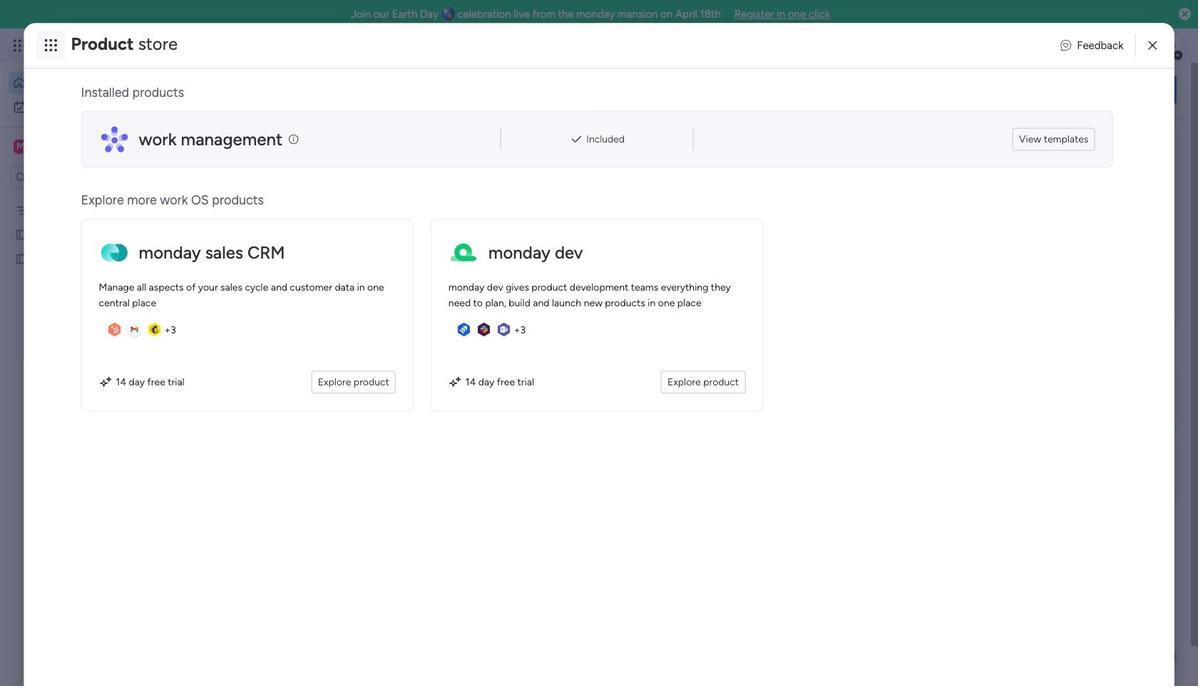 Task type: describe. For each thing, give the bounding box(es) containing it.
ruby anderson image
[[1158, 34, 1181, 57]]

1 vertical spatial option
[[9, 96, 173, 118]]

close image
[[1149, 40, 1157, 51]]

0 vertical spatial option
[[9, 71, 173, 94]]

2 vertical spatial option
[[0, 197, 182, 200]]

ruby anderson image
[[254, 417, 282, 446]]

search everything image
[[1074, 39, 1088, 53]]

workspace image
[[14, 139, 28, 155]]

Search in workspace field
[[30, 169, 119, 186]]

getting started element
[[963, 369, 1177, 426]]

quick search results list box
[[220, 162, 929, 351]]

v2 user feedback image
[[1061, 37, 1072, 53]]

component image
[[471, 311, 484, 324]]

select product image
[[13, 39, 27, 53]]



Task type: vqa. For each thing, say whether or not it's contained in the screenshot.
work management templates 'element'
no



Task type: locate. For each thing, give the bounding box(es) containing it.
templates image image
[[976, 136, 1164, 235]]

1 element
[[364, 368, 381, 385]]

close recently visited image
[[220, 145, 238, 162]]

add to favorites image
[[423, 289, 437, 303]]

public board image for add to favorites icon
[[238, 289, 254, 305]]

add to favorites image
[[656, 289, 670, 303]]

help image
[[1106, 39, 1120, 53]]

0 vertical spatial public board image
[[15, 228, 29, 241]]

0 horizontal spatial public board image
[[15, 228, 29, 241]]

workspace selection element
[[14, 138, 119, 157]]

0 horizontal spatial public board image
[[15, 252, 29, 265]]

public board image for add to favorites image
[[471, 289, 487, 305]]

public board image
[[15, 252, 29, 265], [238, 289, 254, 305], [471, 289, 487, 305]]

1 image
[[987, 29, 1000, 45]]

help center element
[[963, 438, 1177, 495]]

1 horizontal spatial public board image
[[238, 289, 254, 305]]

2 horizontal spatial public board image
[[471, 289, 487, 305]]

list box
[[0, 195, 182, 463]]

1 vertical spatial public board image
[[705, 289, 720, 305]]

option
[[9, 71, 173, 94], [9, 96, 173, 118], [0, 197, 182, 200]]

public board image
[[15, 228, 29, 241], [705, 289, 720, 305]]

1 horizontal spatial public board image
[[705, 289, 720, 305]]



